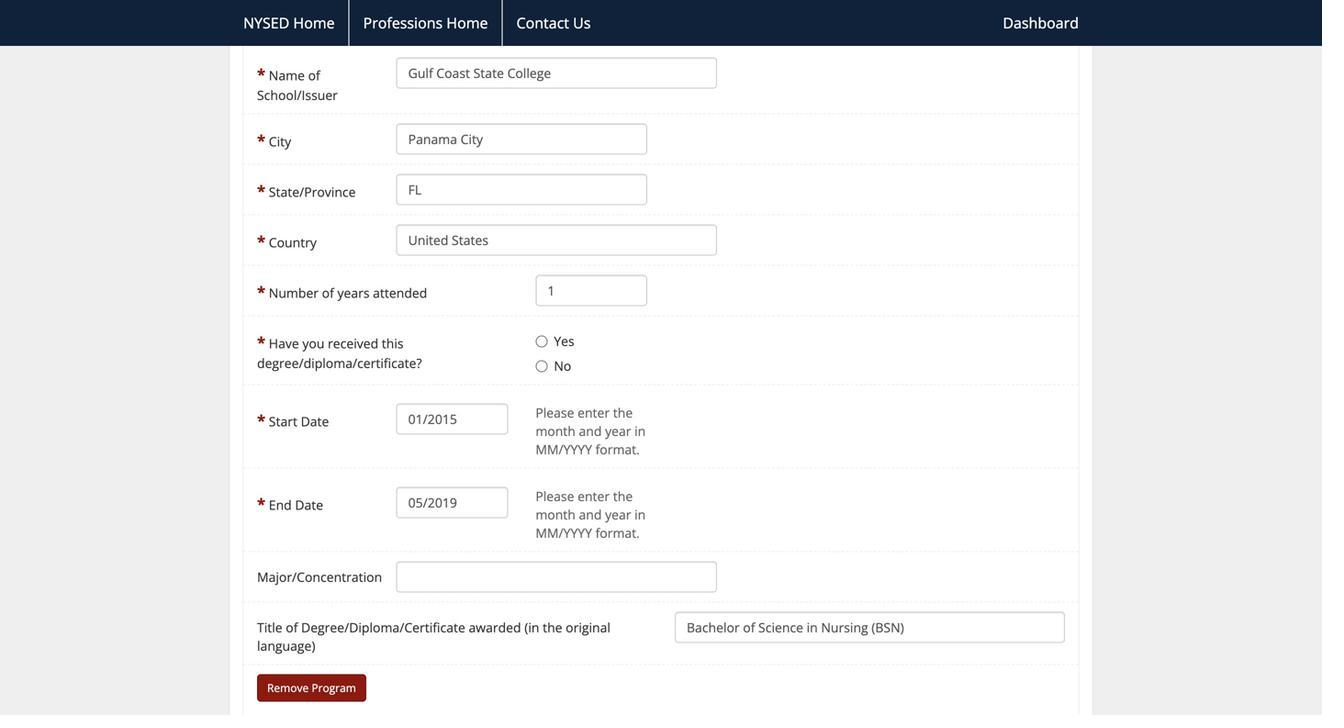 Task type: vqa. For each thing, say whether or not it's contained in the screenshot.
Us
yes



Task type: locate. For each thing, give the bounding box(es) containing it.
4 * from the top
[[257, 231, 266, 252]]

5 * from the top
[[257, 282, 266, 303]]

home for nysed home
[[293, 13, 335, 33]]

please enter the month and year in mm/yyyy format. for * start date
[[536, 404, 646, 458]]

date inside * end date
[[295, 496, 323, 514]]

of inside * name of school/issuer
[[308, 67, 320, 84]]

1 vertical spatial and
[[579, 506, 602, 523]]

0 vertical spatial please enter the month and year in mm/yyyy format.
[[536, 404, 646, 458]]

1 vertical spatial enter
[[578, 488, 610, 505]]

1 vertical spatial month
[[536, 506, 576, 523]]

0 vertical spatial enter
[[578, 404, 610, 422]]

3 * from the top
[[257, 181, 266, 202]]

2 vertical spatial of
[[286, 619, 298, 636]]

you
[[302, 335, 325, 352]]

language)
[[257, 637, 315, 655]]

1 in from the top
[[635, 422, 646, 440]]

of inside * number of years attended
[[322, 284, 334, 302]]

home
[[293, 13, 335, 33], [447, 13, 488, 33]]

home right nysed
[[293, 13, 335, 33]]

major/concentration
[[257, 568, 382, 586]]

8 * from the top
[[257, 494, 266, 515]]

* left start
[[257, 410, 266, 431]]

0 vertical spatial in
[[635, 422, 646, 440]]

0 vertical spatial date
[[301, 413, 329, 430]]

1 mm/yyyy from the top
[[536, 441, 592, 458]]

1 vertical spatial please
[[536, 488, 574, 505]]

2 format. from the top
[[596, 524, 640, 542]]

please
[[536, 404, 574, 422], [536, 488, 574, 505]]

of for * number of years attended
[[322, 284, 334, 302]]

nysed home link
[[230, 0, 349, 46]]

home right professions
[[447, 13, 488, 33]]

1 vertical spatial mm/yyyy
[[536, 524, 592, 542]]

start
[[269, 413, 297, 430]]

mm/yyyy up major/concentration text box at the bottom of the page
[[536, 524, 592, 542]]

* left city
[[257, 130, 266, 151]]

* for * have you received this degree/diploma/certificate?
[[257, 332, 266, 353]]

month up major/concentration text box at the bottom of the page
[[536, 506, 576, 523]]

2 and from the top
[[579, 506, 602, 523]]

0 horizontal spatial of
[[286, 619, 298, 636]]

country
[[269, 234, 317, 251]]

0 horizontal spatial home
[[293, 13, 335, 33]]

of left years
[[322, 284, 334, 302]]

please up major/concentration text box at the bottom of the page
[[536, 488, 574, 505]]

of up 'language)'
[[286, 619, 298, 636]]

6 * from the top
[[257, 332, 266, 353]]

* left state/province
[[257, 181, 266, 202]]

1 vertical spatial year
[[605, 506, 631, 523]]

* inside * have you received this degree/diploma/certificate?
[[257, 332, 266, 353]]

2 mm/yyyy from the top
[[536, 524, 592, 542]]

2 please enter the month and year in mm/yyyy format. from the top
[[536, 488, 646, 542]]

0 vertical spatial of
[[308, 67, 320, 84]]

2 in from the top
[[635, 506, 646, 523]]

* inside * name of school/issuer
[[257, 64, 266, 85]]

month down no
[[536, 422, 576, 440]]

the inside title of degree/diploma/certificate awarded (in the original language)
[[543, 619, 562, 636]]

name
[[269, 67, 305, 84]]

mm/yyyy down no
[[536, 441, 592, 458]]

have
[[269, 335, 299, 352]]

format. for * start date
[[596, 441, 640, 458]]

please enter the month and year in mm/yyyy format. down no
[[536, 404, 646, 458]]

please enter the month and year in mm/yyyy format.
[[536, 404, 646, 458], [536, 488, 646, 542]]

7 * from the top
[[257, 410, 266, 431]]

1 home from the left
[[293, 13, 335, 33]]

1 format. from the top
[[596, 441, 640, 458]]

degree/diploma/certificate
[[301, 619, 465, 636]]

1 month from the top
[[536, 422, 576, 440]]

* left number
[[257, 282, 266, 303]]

1 vertical spatial the
[[613, 488, 633, 505]]

* left end
[[257, 494, 266, 515]]

in
[[635, 422, 646, 440], [635, 506, 646, 523]]

2 * from the top
[[257, 130, 266, 151]]

1 vertical spatial of
[[322, 284, 334, 302]]

please down no
[[536, 404, 574, 422]]

* left country
[[257, 231, 266, 252]]

0 vertical spatial format.
[[596, 441, 640, 458]]

1 vertical spatial in
[[635, 506, 646, 523]]

*
[[257, 64, 266, 85], [257, 130, 266, 151], [257, 181, 266, 202], [257, 231, 266, 252], [257, 282, 266, 303], [257, 332, 266, 353], [257, 410, 266, 431], [257, 494, 266, 515]]

None text field
[[396, 58, 717, 89], [396, 124, 647, 155], [396, 174, 647, 205], [396, 225, 717, 256], [536, 275, 647, 306], [396, 404, 508, 435], [396, 487, 508, 518], [396, 58, 717, 89], [396, 124, 647, 155], [396, 174, 647, 205], [396, 225, 717, 256], [536, 275, 647, 306], [396, 404, 508, 435], [396, 487, 508, 518]]

* city
[[257, 130, 291, 151]]

mm/yyyy
[[536, 441, 592, 458], [536, 524, 592, 542]]

years
[[337, 284, 370, 302]]

1 enter from the top
[[578, 404, 610, 422]]

please for * end date
[[536, 488, 574, 505]]

state/province
[[269, 183, 356, 201]]

awarded
[[469, 619, 521, 636]]

1 year from the top
[[605, 422, 631, 440]]

remove program
[[267, 681, 356, 696]]

No radio
[[536, 361, 548, 372]]

1 horizontal spatial of
[[308, 67, 320, 84]]

date inside '* start date'
[[301, 413, 329, 430]]

the for * start date
[[613, 404, 633, 422]]

month for * start date
[[536, 422, 576, 440]]

0 vertical spatial please
[[536, 404, 574, 422]]

title
[[257, 619, 282, 636]]

2 home from the left
[[447, 13, 488, 33]]

1 and from the top
[[579, 422, 602, 440]]

date right end
[[295, 496, 323, 514]]

0 vertical spatial the
[[613, 404, 633, 422]]

* state/province
[[257, 181, 356, 202]]

2 horizontal spatial of
[[322, 284, 334, 302]]

enter
[[578, 404, 610, 422], [578, 488, 610, 505]]

1 please enter the month and year in mm/yyyy format. from the top
[[536, 404, 646, 458]]

the
[[613, 404, 633, 422], [613, 488, 633, 505], [543, 619, 562, 636]]

2 vertical spatial the
[[543, 619, 562, 636]]

received
[[328, 335, 378, 352]]

0 vertical spatial year
[[605, 422, 631, 440]]

number
[[269, 284, 319, 302]]

0 vertical spatial and
[[579, 422, 602, 440]]

year
[[605, 422, 631, 440], [605, 506, 631, 523]]

1 horizontal spatial home
[[447, 13, 488, 33]]

1 vertical spatial format.
[[596, 524, 640, 542]]

no
[[554, 357, 571, 375]]

month
[[536, 422, 576, 440], [536, 506, 576, 523]]

year for * end date
[[605, 506, 631, 523]]

nysed
[[243, 13, 289, 33]]

mm/yyyy for * start date
[[536, 441, 592, 458]]

and
[[579, 422, 602, 440], [579, 506, 602, 523]]

1 * from the top
[[257, 64, 266, 85]]

2 year from the top
[[605, 506, 631, 523]]

1 please from the top
[[536, 404, 574, 422]]

mm/yyyy for * end date
[[536, 524, 592, 542]]

2 please from the top
[[536, 488, 574, 505]]

of inside title of degree/diploma/certificate awarded (in the original language)
[[286, 619, 298, 636]]

1 vertical spatial date
[[295, 496, 323, 514]]

* start date
[[257, 410, 329, 431]]

1 vertical spatial please enter the month and year in mm/yyyy format.
[[536, 488, 646, 542]]

of
[[308, 67, 320, 84], [322, 284, 334, 302], [286, 619, 298, 636]]

2 enter from the top
[[578, 488, 610, 505]]

professions home
[[363, 13, 488, 33]]

2 month from the top
[[536, 506, 576, 523]]

dashboard
[[1003, 13, 1079, 33]]

date
[[301, 413, 329, 430], [295, 496, 323, 514]]

home for professions home
[[447, 13, 488, 33]]

* left the 'name'
[[257, 64, 266, 85]]

0 vertical spatial month
[[536, 422, 576, 440]]

format.
[[596, 441, 640, 458], [596, 524, 640, 542]]

please enter the month and year in mm/yyyy format. for * end date
[[536, 488, 646, 542]]

and for * start date
[[579, 422, 602, 440]]

month for * end date
[[536, 506, 576, 523]]

0 vertical spatial mm/yyyy
[[536, 441, 592, 458]]

of up school/issuer
[[308, 67, 320, 84]]

date right start
[[301, 413, 329, 430]]

* left have
[[257, 332, 266, 353]]

please enter the month and year in mm/yyyy format. up major/concentration text box at the bottom of the page
[[536, 488, 646, 542]]



Task type: describe. For each thing, give the bounding box(es) containing it.
contact us
[[517, 13, 591, 33]]

* for * end date
[[257, 494, 266, 515]]

Title of Degree/Diploma/Certificate awarded (in the original language) text field
[[675, 612, 1065, 643]]

date for * end date
[[295, 496, 323, 514]]

format. for * end date
[[596, 524, 640, 542]]

remove program link
[[257, 675, 366, 702]]

school/issuer
[[257, 86, 338, 104]]

enter for * end date
[[578, 488, 610, 505]]

Yes radio
[[536, 336, 548, 348]]

attended
[[373, 284, 427, 302]]

* for * name of school/issuer
[[257, 64, 266, 85]]

in for * end date
[[635, 506, 646, 523]]

year for * start date
[[605, 422, 631, 440]]

professions
[[363, 13, 443, 33]]

end
[[269, 496, 292, 514]]

the for * end date
[[613, 488, 633, 505]]

us
[[573, 13, 591, 33]]

* for * state/province
[[257, 181, 266, 202]]

contact
[[517, 13, 569, 33]]

original
[[566, 619, 611, 636]]

nysed home
[[243, 13, 335, 33]]

* for * number of years attended
[[257, 282, 266, 303]]

and for * end date
[[579, 506, 602, 523]]

contact us link
[[502, 0, 605, 46]]

* country
[[257, 231, 317, 252]]

* have you received this degree/diploma/certificate?
[[257, 332, 422, 372]]

enter for * start date
[[578, 404, 610, 422]]

* number of years attended
[[257, 282, 427, 303]]

of for * name of school/issuer
[[308, 67, 320, 84]]

* for * start date
[[257, 410, 266, 431]]

degree/diploma/certificate?
[[257, 355, 422, 372]]

in for * start date
[[635, 422, 646, 440]]

* name of school/issuer
[[257, 64, 338, 104]]

Major/Concentration text field
[[396, 562, 717, 593]]

(in
[[525, 619, 539, 636]]

date for * start date
[[301, 413, 329, 430]]

remove
[[267, 681, 309, 696]]

* for * city
[[257, 130, 266, 151]]

professions home link
[[349, 0, 502, 46]]

dashboard link
[[989, 0, 1093, 46]]

yes
[[554, 333, 575, 350]]

* end date
[[257, 494, 323, 515]]

program
[[312, 681, 356, 696]]

this
[[382, 335, 404, 352]]

city
[[269, 133, 291, 150]]

* for * country
[[257, 231, 266, 252]]

please for * start date
[[536, 404, 574, 422]]

title of degree/diploma/certificate awarded (in the original language)
[[257, 619, 611, 655]]



